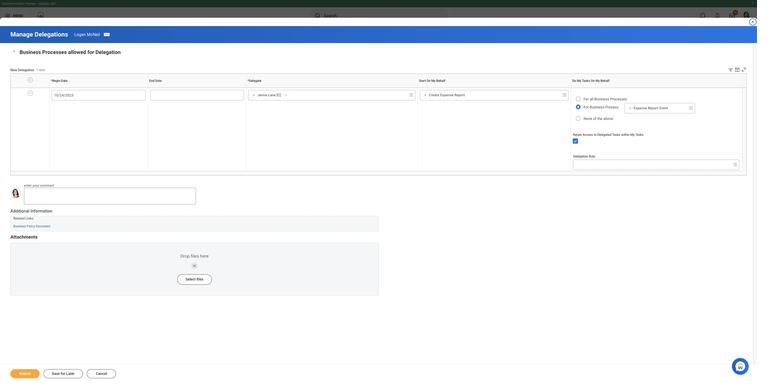 Task type: locate. For each thing, give the bounding box(es) containing it.
1 * from the left
[[51, 79, 52, 83]]

0 vertical spatial for
[[584, 97, 589, 101]]

retain
[[574, 133, 582, 137]]

submit button
[[10, 369, 40, 378]]

enter
[[24, 184, 32, 188]]

begin date end date delegate start on my behalf do my tasks on my behalf
[[98, 88, 659, 88]]

1 horizontal spatial delegate
[[332, 88, 333, 88]]

delegation down the mcneil at the left of page
[[96, 49, 121, 55]]

create expense report, press delete to clear value. option
[[422, 92, 467, 98]]

* delegate
[[248, 79, 262, 83]]

1 for from the top
[[584, 97, 589, 101]]

-
[[37, 2, 38, 5]]

prompts image
[[408, 92, 414, 98], [562, 92, 568, 98], [732, 161, 739, 168]]

2 horizontal spatial delegation
[[574, 155, 589, 158]]

fullscreen image
[[741, 67, 747, 73]]

2 x small image from the left
[[423, 93, 428, 98]]

0 vertical spatial report
[[455, 93, 465, 97]]

plus image
[[28, 78, 32, 82]]

*
[[51, 79, 52, 83], [248, 79, 249, 83]]

0 horizontal spatial end
[[149, 79, 155, 83]]

1 vertical spatial for
[[61, 372, 65, 376]]

profile logan mcneil element
[[740, 10, 755, 21]]

row element
[[11, 74, 744, 88], [11, 88, 743, 171]]

to
[[594, 133, 597, 137]]

10/24/2023
[[54, 93, 74, 97]]

1 horizontal spatial report
[[648, 106, 659, 110]]

tasks up all
[[582, 79, 591, 83]]

0 horizontal spatial begin
[[52, 79, 60, 83]]

0 vertical spatial do
[[573, 79, 577, 83]]

expense
[[441, 93, 454, 97], [634, 106, 647, 110]]

0 vertical spatial begin
[[52, 79, 60, 83]]

lane
[[268, 93, 276, 97]]

begin date button
[[98, 88, 99, 88]]

business policy document
[[13, 225, 50, 228]]

logan mcneil
[[74, 32, 100, 37]]

for up none
[[584, 105, 589, 109]]

cancel
[[96, 372, 107, 376]]

within
[[622, 133, 630, 137]]

1 horizontal spatial prompts image
[[562, 92, 568, 98]]

end
[[149, 79, 155, 83], [196, 88, 197, 88]]

delegate column header
[[246, 88, 418, 88]]

logan
[[74, 32, 86, 37]]

business
[[20, 49, 41, 55], [595, 97, 610, 101], [590, 105, 605, 109], [13, 225, 26, 228]]

jenna lane [c], press delete to clear value. option
[[250, 92, 290, 98]]

inbox large image
[[730, 13, 735, 18]]

related links
[[13, 216, 33, 220]]

* for begin
[[51, 79, 52, 83]]

1 horizontal spatial processes
[[611, 97, 628, 101]]

0 horizontal spatial x small image
[[251, 93, 257, 98]]

x small image inside create expense report, press delete to clear value. option
[[423, 93, 428, 98]]

or
[[193, 264, 196, 268]]

item
[[39, 68, 45, 72]]

for right allowed
[[88, 49, 94, 55]]

1 vertical spatial row element
[[11, 88, 743, 171]]

manage delegations main content
[[0, 26, 758, 383]]

prompts image for create expense report
[[562, 92, 568, 98]]

x small image left jenna at top left
[[251, 93, 257, 98]]

business up for business process
[[595, 97, 610, 101]]

begin
[[52, 79, 60, 83], [98, 88, 99, 88]]

prompts image for jenna lane [c]
[[408, 92, 414, 98]]

jenna lane [c] element
[[258, 93, 281, 98]]

tasks left the within
[[613, 133, 621, 137]]

business down all
[[590, 105, 605, 109]]

expense report event
[[634, 106, 669, 110]]

manage delegations dialog
[[0, 0, 758, 383]]

0 vertical spatial delegation
[[96, 49, 121, 55]]

1 vertical spatial expense
[[634, 106, 647, 110]]

processes up the process
[[611, 97, 628, 101]]

1 horizontal spatial start
[[493, 88, 494, 88]]

expense right x small image
[[634, 106, 647, 110]]

start
[[419, 79, 426, 83], [493, 88, 494, 88]]

my
[[432, 79, 436, 83], [577, 79, 582, 83], [596, 79, 600, 83], [494, 88, 495, 88], [656, 88, 656, 88], [657, 88, 658, 88], [631, 133, 635, 137]]

0 horizontal spatial do
[[573, 79, 577, 83]]

access
[[583, 133, 594, 137]]

0 horizontal spatial for
[[61, 372, 65, 376]]

delegation
[[96, 49, 121, 55], [18, 68, 34, 72], [574, 155, 589, 158]]

0 horizontal spatial start
[[419, 79, 426, 83]]

processes down delegations
[[42, 49, 67, 55]]

do my tasks on my behalf column header
[[571, 88, 743, 88]]

notifications large image
[[715, 13, 721, 18]]

1 horizontal spatial *
[[248, 79, 249, 83]]

additional information
[[10, 209, 52, 214]]

delegation rule
[[574, 155, 596, 158]]

x small image inside "jenna lane [c], press delete to clear value." option
[[251, 93, 257, 98]]

1 horizontal spatial do
[[656, 88, 656, 88]]

save for later button
[[44, 369, 83, 378]]

behalf
[[437, 79, 446, 83], [601, 79, 610, 83], [495, 88, 496, 88], [658, 88, 659, 88]]

0 horizontal spatial processes
[[42, 49, 67, 55]]

enter your comment text field
[[24, 188, 196, 205]]

delegation up plus icon
[[18, 68, 34, 72]]

0 vertical spatial expense
[[441, 93, 454, 97]]

0 vertical spatial row element
[[11, 74, 744, 88]]

tasks
[[582, 79, 591, 83], [656, 88, 657, 88], [613, 133, 621, 137], [636, 133, 644, 137]]

logan mcneil element
[[74, 32, 100, 37]]

select
[[186, 277, 196, 282]]

2 for from the top
[[584, 105, 589, 109]]

comment
[[40, 184, 54, 188]]

1 vertical spatial start
[[493, 88, 494, 88]]

for
[[584, 97, 589, 101], [584, 105, 589, 109]]

date
[[61, 79, 68, 83], [155, 79, 162, 83], [99, 88, 99, 88], [197, 88, 198, 88]]

0 horizontal spatial expense
[[441, 93, 454, 97]]

delegate
[[249, 79, 262, 83], [332, 88, 333, 88]]

0 horizontal spatial report
[[455, 93, 465, 97]]

1 vertical spatial end
[[196, 88, 197, 88]]

0 horizontal spatial prompts image
[[408, 92, 414, 98]]

1 vertical spatial begin
[[98, 88, 99, 88]]

search image
[[315, 13, 321, 19]]

1 horizontal spatial for
[[88, 49, 94, 55]]

select files
[[186, 277, 204, 282]]

report
[[455, 93, 465, 97], [648, 106, 659, 110]]

report left event
[[648, 106, 659, 110]]

select files button
[[177, 274, 212, 285]]

x small image left the create
[[423, 93, 428, 98]]

additional
[[10, 209, 29, 214]]

0 vertical spatial end
[[149, 79, 155, 83]]

business down related
[[13, 225, 26, 228]]

x small image
[[251, 93, 257, 98], [423, 93, 428, 98]]

report right the create
[[455, 93, 465, 97]]

minus image
[[28, 91, 32, 96]]

1 x small image from the left
[[251, 93, 257, 98]]

processes
[[42, 49, 67, 55], [611, 97, 628, 101]]

process
[[606, 105, 619, 109]]

delegation left rule
[[574, 155, 589, 158]]

1 horizontal spatial expense
[[634, 106, 647, 110]]

2 row element from the top
[[11, 88, 743, 171]]

1 horizontal spatial end
[[196, 88, 197, 88]]

preview
[[25, 2, 36, 5]]

on
[[427, 79, 431, 83], [591, 79, 595, 83], [494, 88, 494, 88], [657, 88, 657, 88]]

0 vertical spatial delegate
[[249, 79, 262, 83]]

expense report event, press delete to clear value. option
[[627, 105, 671, 111]]

1 row element from the top
[[11, 74, 744, 88]]

x small image for jenna lane [c]
[[251, 93, 257, 98]]

1 vertical spatial report
[[648, 106, 659, 110]]

for left all
[[584, 97, 589, 101]]

tasks right the within
[[636, 133, 644, 137]]

start on my behalf
[[419, 79, 446, 83]]

1 horizontal spatial delegation
[[96, 49, 121, 55]]

0 horizontal spatial *
[[51, 79, 52, 83]]

toolbar
[[725, 67, 747, 74]]

save for later
[[52, 372, 75, 376]]

for for for business process
[[584, 105, 589, 109]]

1 vertical spatial delegation
[[18, 68, 34, 72]]

business processes allowed for delegation button
[[20, 49, 121, 55]]

start on my behalf button
[[493, 88, 496, 88]]

do
[[573, 79, 577, 83], [656, 88, 656, 88]]

expense right the create
[[441, 93, 454, 97]]

related actions image
[[284, 93, 288, 97]]

1 horizontal spatial x small image
[[423, 93, 428, 98]]

implementation
[[2, 2, 24, 5]]

save
[[52, 372, 60, 376]]

for right save on the left bottom of page
[[61, 372, 65, 376]]

rule
[[589, 155, 596, 158]]

for
[[88, 49, 94, 55], [61, 372, 65, 376]]

your
[[33, 184, 39, 188]]

2 * from the left
[[248, 79, 249, 83]]

1 vertical spatial for
[[584, 105, 589, 109]]



Task type: vqa. For each thing, say whether or not it's contained in the screenshot.
second the 12/06/2022 row from the top of the Employee Absence Scorecard [Bradford Factor] element 12/06/2022
no



Task type: describe. For each thing, give the bounding box(es) containing it.
policy
[[27, 225, 35, 228]]

Delegation Rule field
[[574, 160, 731, 170]]

allowed
[[68, 49, 86, 55]]

toolbar inside manage delegations main content
[[725, 67, 747, 74]]

check small image
[[573, 138, 579, 144]]

create expense report element
[[429, 93, 465, 98]]

related
[[13, 216, 25, 220]]

for all business processes
[[584, 97, 628, 101]]

x small image
[[628, 106, 633, 111]]

do my tasks on my behalf
[[573, 79, 610, 83]]

tasks up expense report event
[[656, 88, 657, 88]]

information
[[30, 209, 52, 214]]

1
[[36, 68, 38, 72]]

implementation preview -   adeptai_dpt1
[[2, 2, 57, 5]]

workday assistant region
[[733, 356, 751, 375]]

links
[[26, 216, 33, 220]]

additional information region
[[10, 209, 379, 231]]

event
[[660, 106, 669, 110]]

action bar region
[[0, 364, 758, 383]]

click to view/edit grid preferences image
[[735, 67, 741, 73]]

delegated
[[598, 133, 612, 137]]

the
[[598, 117, 603, 121]]

0 vertical spatial for
[[88, 49, 94, 55]]

2 horizontal spatial prompts image
[[732, 161, 739, 168]]

manage
[[10, 31, 33, 38]]

end date
[[149, 79, 162, 83]]

delegations
[[35, 31, 68, 38]]

prompts image
[[688, 105, 694, 111]]

end inside row 'element'
[[149, 79, 155, 83]]

all
[[590, 97, 594, 101]]

row element containing *
[[11, 74, 744, 88]]

expense report event element
[[634, 106, 669, 111]]

retain access to delegated tasks within my tasks
[[574, 133, 644, 137]]

business processes allowed for delegation
[[20, 49, 121, 55]]

document
[[36, 225, 50, 228]]

mcneil
[[87, 32, 100, 37]]

row element containing 10/24/2023
[[11, 88, 743, 171]]

business policy document link
[[13, 224, 50, 228]]

submit
[[19, 372, 31, 376]]

new delegation 1 item
[[10, 68, 45, 72]]

1 vertical spatial delegate
[[332, 88, 333, 88]]

attachments region
[[10, 234, 379, 296]]

* begin date
[[51, 79, 68, 83]]

none
[[584, 117, 593, 121]]

cancel button
[[87, 369, 116, 378]]

2 vertical spatial delegation
[[574, 155, 589, 158]]

1 vertical spatial processes
[[611, 97, 628, 101]]

x small image for create expense report
[[423, 93, 428, 98]]

1 horizontal spatial begin
[[98, 88, 99, 88]]

business right chevron down icon
[[20, 49, 41, 55]]

for inside save for later button
[[61, 372, 65, 376]]

0 horizontal spatial delegate
[[249, 79, 262, 83]]

0 vertical spatial start
[[419, 79, 426, 83]]

chevron down image
[[12, 48, 16, 55]]

do inside row 'element'
[[573, 79, 577, 83]]

above
[[604, 117, 614, 121]]

enter your comment
[[24, 184, 54, 188]]

of
[[594, 117, 597, 121]]

* for delegate
[[248, 79, 249, 83]]

0 vertical spatial processes
[[42, 49, 67, 55]]

for for for all business processes
[[584, 97, 589, 101]]

end date button
[[196, 88, 198, 88]]

for business process
[[584, 105, 619, 109]]

adeptai_dpt1
[[39, 2, 57, 5]]

manage delegations
[[10, 31, 68, 38]]

[c]
[[277, 93, 281, 97]]

none of the above
[[584, 117, 614, 121]]

new
[[10, 68, 17, 72]]

close manage delegations image
[[751, 20, 756, 24]]

attachments
[[10, 234, 38, 240]]

close environment banner image
[[752, 2, 755, 5]]

select to filter grid data image
[[728, 67, 734, 73]]

business inside additional information region
[[13, 225, 26, 228]]

0 horizontal spatial delegation
[[18, 68, 34, 72]]

employee's photo (logan mcneil) image
[[10, 188, 21, 199]]

implementation preview -   adeptai_dpt1 banner
[[0, 0, 758, 24]]

create expense report
[[429, 93, 465, 97]]

1 vertical spatial do
[[656, 88, 656, 88]]

jenna lane [c]
[[258, 93, 281, 97]]

jenna
[[258, 93, 267, 97]]

create
[[429, 93, 440, 97]]

later
[[66, 372, 75, 376]]

files
[[197, 277, 204, 282]]



